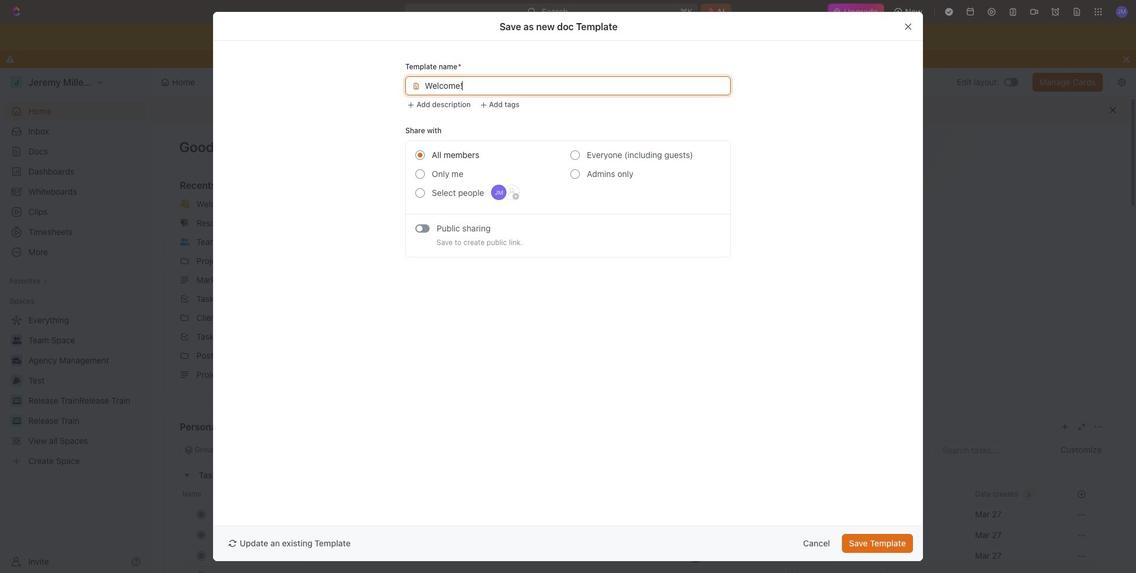 Task type: describe. For each thing, give the bounding box(es) containing it.
user group image
[[180, 238, 189, 245]]

sidebar navigation
[[0, 68, 151, 573]]

Search tasks... text field
[[936, 441, 1054, 459]]



Task type: locate. For each thing, give the bounding box(es) containing it.
tree
[[5, 311, 146, 471]]

alert
[[151, 97, 1130, 123]]

tree inside 'sidebar' navigation
[[5, 311, 146, 471]]

None radio
[[416, 150, 425, 160], [571, 150, 580, 160], [416, 150, 425, 160], [571, 150, 580, 160]]

option group
[[416, 146, 721, 209]]

qdq9q image
[[700, 248, 709, 258]]

None radio
[[416, 169, 425, 179], [571, 169, 580, 179], [416, 188, 425, 198], [416, 169, 425, 179], [571, 169, 580, 179], [416, 188, 425, 198]]

Enter template name... text field
[[425, 77, 724, 95]]



Task type: vqa. For each thing, say whether or not it's contained in the screenshot.
QDQ9Q image
yes



